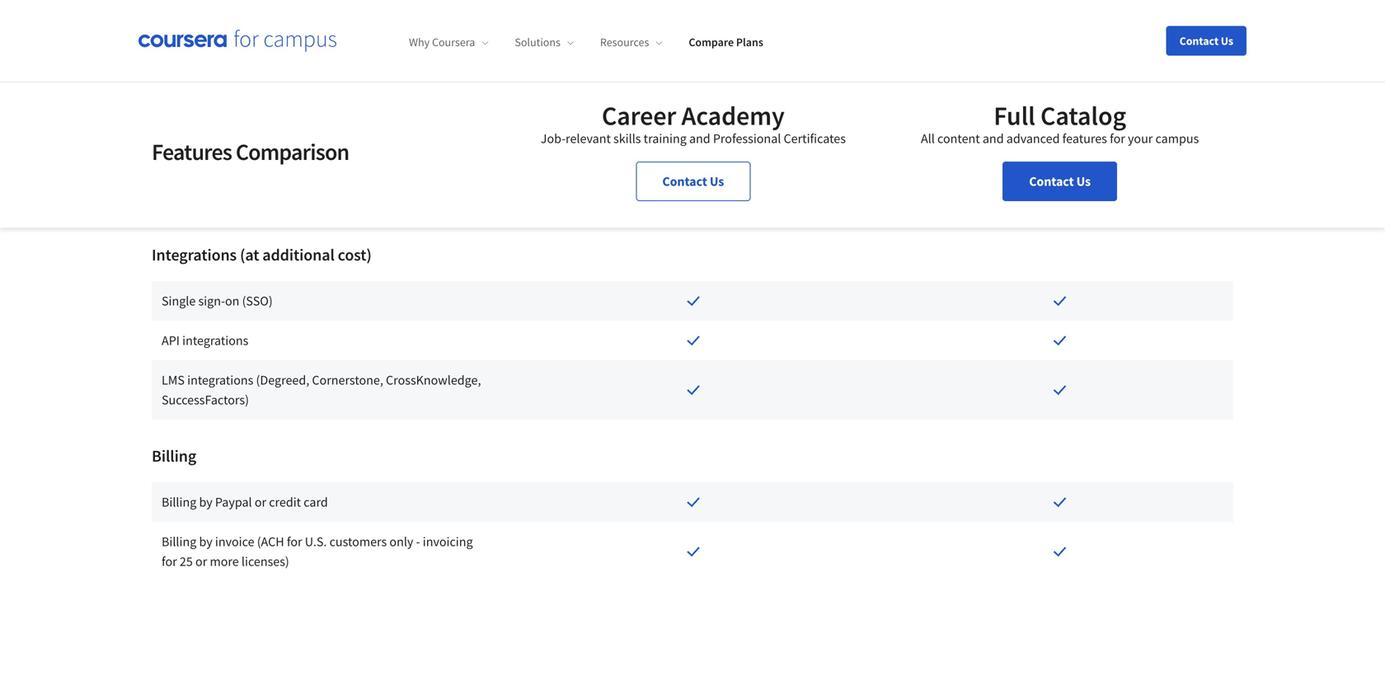 Task type: locate. For each thing, give the bounding box(es) containing it.
integrations down single sign-on (sso)
[[182, 332, 249, 349]]

billing up 25
[[162, 534, 197, 550]]

integrations (at additional cost)
[[152, 245, 372, 265]]

0 vertical spatial for
[[1110, 130, 1126, 147]]

for
[[1110, 130, 1126, 147], [287, 534, 302, 550], [162, 554, 177, 570]]

contact inside contact us "button"
[[1180, 33, 1219, 48]]

on
[[225, 293, 240, 309]]

-
[[416, 534, 420, 550]]

1 horizontal spatial contact
[[1030, 173, 1075, 190]]

features comparison
[[152, 137, 349, 166]]

solutions
[[515, 35, 561, 50]]

0 vertical spatial by
[[199, 494, 213, 511]]

or left credit at bottom left
[[255, 494, 267, 511]]

(ach
[[257, 534, 284, 550]]

your
[[1129, 130, 1154, 147]]

2 horizontal spatial us
[[1222, 33, 1234, 48]]

contact us for contact us "button"
[[1180, 33, 1234, 48]]

contact us link down training
[[636, 162, 751, 201]]

contact us inside "button"
[[1180, 33, 1234, 48]]

0 vertical spatial billing
[[152, 446, 196, 467]]

services
[[332, 151, 376, 167]]

integrations for lms
[[187, 372, 254, 389]]

api integrations
[[162, 332, 249, 349]]

2 horizontal spatial contact
[[1180, 33, 1219, 48]]

and inside the full catalog all content and advanced features for your campus
[[983, 130, 1004, 147]]

contact us link
[[636, 162, 751, 201], [1003, 162, 1118, 201]]

1 vertical spatial billing
[[162, 494, 197, 511]]

1 vertical spatial or
[[196, 554, 207, 570]]

coursera for campus image
[[139, 29, 337, 52]]

2 vertical spatial billing
[[162, 534, 197, 550]]

or
[[255, 494, 267, 511], [196, 554, 207, 570]]

contact
[[1180, 33, 1219, 48], [663, 173, 708, 190], [1030, 173, 1075, 190]]

campus
[[1156, 130, 1200, 147]]

1 and from the left
[[690, 130, 711, 147]]

student
[[220, 151, 263, 167]]

us inside "button"
[[1222, 33, 1234, 48]]

for left 25
[[162, 554, 177, 570]]

cornerstone,
[[312, 372, 383, 389]]

contact us for 2nd contact us link from the left
[[1030, 173, 1091, 190]]

by inside billing by invoice (ach for u.s. customers only - invoicing for 25 or more licenses)
[[199, 534, 213, 550]]

2 horizontal spatial for
[[1110, 130, 1126, 147]]

only
[[390, 534, 414, 550]]

compare
[[689, 35, 734, 50]]

for left the your
[[1110, 130, 1126, 147]]

1 vertical spatial by
[[199, 534, 213, 550]]

1 vertical spatial for
[[287, 534, 302, 550]]

integrations up the "successfactors)"
[[187, 372, 254, 389]]

2 by from the top
[[199, 534, 213, 550]]

0 horizontal spatial contact us
[[663, 173, 725, 190]]

crossknowledge,
[[386, 372, 481, 389]]

u.s.
[[305, 534, 327, 550]]

dedicated student onboarding services
[[162, 151, 376, 167]]

why coursera link
[[409, 35, 489, 50]]

billing by paypal or credit card
[[162, 494, 328, 511]]

billing left paypal at the bottom left
[[162, 494, 197, 511]]

by for paypal
[[199, 494, 213, 511]]

1 horizontal spatial for
[[287, 534, 302, 550]]

by up more
[[199, 534, 213, 550]]

compare plans
[[689, 35, 764, 50]]

0 vertical spatial integrations
[[182, 332, 249, 349]]

by
[[199, 494, 213, 511], [199, 534, 213, 550]]

1 horizontal spatial and
[[983, 130, 1004, 147]]

billing for billing by invoice (ach for u.s. customers only - invoicing for 25 or more licenses)
[[162, 534, 197, 550]]

and right content
[[983, 130, 1004, 147]]

0 horizontal spatial contact us link
[[636, 162, 751, 201]]

professional
[[713, 130, 782, 147]]

0 horizontal spatial us
[[710, 173, 725, 190]]

advanced
[[1007, 130, 1060, 147]]

billing inside billing by invoice (ach for u.s. customers only - invoicing for 25 or more licenses)
[[162, 534, 197, 550]]

integrations for api
[[182, 332, 249, 349]]

paypal
[[215, 494, 252, 511]]

2 horizontal spatial contact us
[[1180, 33, 1234, 48]]

comparison
[[236, 137, 349, 166]]

relevant
[[566, 130, 611, 147]]

billing
[[152, 446, 196, 467], [162, 494, 197, 511], [162, 534, 197, 550]]

or right 25
[[196, 554, 207, 570]]

1 horizontal spatial or
[[255, 494, 267, 511]]

customers
[[330, 534, 387, 550]]

contact us link down the features at right
[[1003, 162, 1118, 201]]

0 horizontal spatial contact
[[663, 173, 708, 190]]

cost)
[[338, 245, 372, 265]]

0 horizontal spatial for
[[162, 554, 177, 570]]

card
[[304, 494, 328, 511]]

credit
[[269, 494, 301, 511]]

sign-
[[198, 293, 225, 309]]

features
[[152, 137, 232, 166]]

and
[[690, 130, 711, 147], [983, 130, 1004, 147]]

1 by from the top
[[199, 494, 213, 511]]

us
[[1222, 33, 1234, 48], [710, 173, 725, 190], [1077, 173, 1091, 190]]

1 horizontal spatial contact us link
[[1003, 162, 1118, 201]]

single sign-on (sso)
[[162, 293, 273, 309]]

more
[[210, 554, 239, 570]]

1 horizontal spatial contact us
[[1030, 173, 1091, 190]]

billing by invoice (ach for u.s. customers only - invoicing for 25 or more licenses)
[[162, 534, 473, 570]]

1 vertical spatial integrations
[[187, 372, 254, 389]]

and right training
[[690, 130, 711, 147]]

billing down the "successfactors)"
[[152, 446, 196, 467]]

2 and from the left
[[983, 130, 1004, 147]]

0 horizontal spatial or
[[196, 554, 207, 570]]

why coursera
[[409, 35, 475, 50]]

api
[[162, 332, 180, 349]]

for left "u.s."
[[287, 534, 302, 550]]

contact us
[[1180, 33, 1234, 48], [663, 173, 725, 190], [1030, 173, 1091, 190]]

integrations
[[182, 332, 249, 349], [187, 372, 254, 389]]

solutions link
[[515, 35, 574, 50]]

integrations inside lms integrations (degreed, cornerstone, crossknowledge, successfactors)
[[187, 372, 254, 389]]

management
[[262, 72, 336, 88]]

0 horizontal spatial and
[[690, 130, 711, 147]]

1 contact us link from the left
[[636, 162, 751, 201]]

by left paypal at the bottom left
[[199, 494, 213, 511]]

or inside billing by invoice (ach for u.s. customers only - invoicing for 25 or more licenses)
[[196, 554, 207, 570]]



Task type: vqa. For each thing, say whether or not it's contained in the screenshot.
management
yes



Task type: describe. For each thing, give the bounding box(es) containing it.
academy
[[682, 99, 785, 132]]

skills
[[614, 130, 641, 147]]

1 horizontal spatial us
[[1077, 173, 1091, 190]]

career academy job-relevant skills training and professional certificates
[[541, 99, 846, 147]]

plans
[[737, 35, 764, 50]]

full
[[994, 99, 1036, 132]]

contact us for first contact us link
[[663, 173, 725, 190]]

additional
[[263, 245, 335, 265]]

customer
[[162, 72, 215, 88]]

full catalog all content and advanced features for your campus
[[921, 99, 1200, 147]]

by for invoice
[[199, 534, 213, 550]]

single
[[162, 293, 196, 309]]

onboarding
[[265, 151, 329, 167]]

(at
[[240, 245, 259, 265]]

2 vertical spatial for
[[162, 554, 177, 570]]

dedicated
[[162, 151, 217, 167]]

catalog
[[1041, 99, 1127, 132]]

all
[[921, 130, 935, 147]]

services
[[152, 24, 210, 44]]

coursera
[[432, 35, 475, 50]]

for inside the full catalog all content and advanced features for your campus
[[1110, 130, 1126, 147]]

invoicing
[[423, 534, 473, 550]]

lms
[[162, 372, 185, 389]]

invoice
[[215, 534, 255, 550]]

lms integrations (degreed, cornerstone, crossknowledge, successfactors)
[[162, 372, 481, 408]]

2 contact us link from the left
[[1003, 162, 1118, 201]]

content
[[938, 130, 981, 147]]

billing for billing
[[152, 446, 196, 467]]

job-
[[541, 130, 566, 147]]

(degreed,
[[256, 372, 310, 389]]

resources
[[600, 35, 650, 50]]

compare plans link
[[689, 35, 764, 50]]

25
[[180, 554, 193, 570]]

successfactors)
[[162, 392, 249, 408]]

customer success management
[[162, 72, 336, 88]]

and inside career academy job-relevant skills training and professional certificates
[[690, 130, 711, 147]]

licenses)
[[242, 554, 289, 570]]

resources link
[[600, 35, 663, 50]]

contact us button
[[1167, 26, 1247, 56]]

features
[[1063, 130, 1108, 147]]

career
[[602, 99, 677, 132]]

certificates
[[784, 130, 846, 147]]

success
[[218, 72, 259, 88]]

integrations
[[152, 245, 237, 265]]

training
[[644, 130, 687, 147]]

(sso)
[[242, 293, 273, 309]]

why
[[409, 35, 430, 50]]

billing for billing by paypal or credit card
[[162, 494, 197, 511]]

0 vertical spatial or
[[255, 494, 267, 511]]



